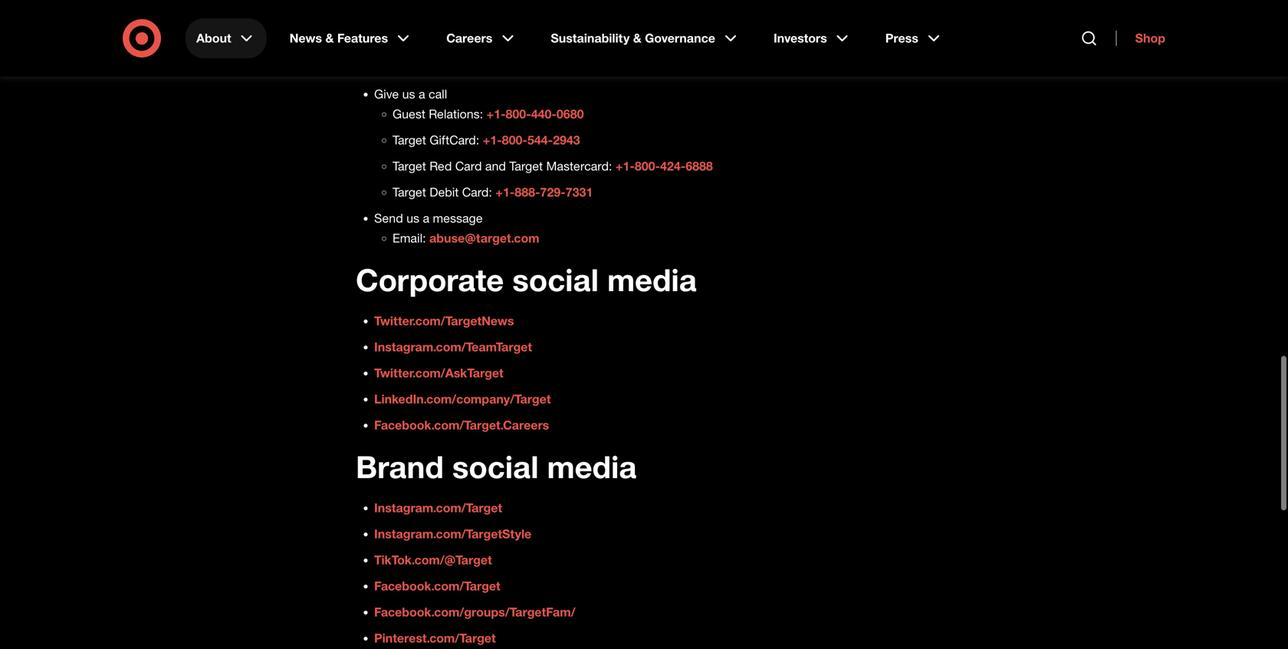 Task type: vqa. For each thing, say whether or not it's contained in the screenshot.
the topmost days
no



Task type: locate. For each thing, give the bounding box(es) containing it.
red
[[430, 153, 452, 168]]

linkedin.com/company/target
[[374, 387, 551, 402]]

us
[[402, 81, 415, 96], [407, 206, 420, 221]]

us inside send us a message email: abuse@target.com
[[407, 206, 420, 221]]

0 vertical spatial media
[[608, 256, 697, 293]]

sustainability
[[551, 31, 630, 46]]

1 vertical spatial us
[[407, 206, 420, 221]]

target for target debit card:
[[393, 179, 426, 194]]

1 horizontal spatial you
[[432, 9, 451, 24]]

facebook.com/target
[[374, 574, 501, 589]]

a
[[561, 9, 568, 24], [419, 81, 425, 96], [423, 206, 430, 221]]

target inside "if you believe you may have received a suspicious contact (e.g., email, text, phone call, malicious website) that appears to be from target or would like to report an information security related issue/event, please get in touch with us."
[[489, 29, 523, 44]]

1 vertical spatial social
[[453, 443, 539, 481]]

& left an
[[634, 31, 642, 46]]

888-
[[515, 179, 541, 194]]

1 vertical spatial media
[[548, 443, 637, 481]]

twitter.com/asktarget link
[[374, 361, 504, 375]]

pinterest.com/target link
[[374, 626, 496, 641]]

0 vertical spatial a
[[561, 9, 568, 24]]

2 & from the left
[[634, 31, 642, 46]]

a for message
[[423, 206, 430, 221]]

target down have
[[489, 29, 523, 44]]

a up would
[[561, 9, 568, 24]]

424-
[[661, 153, 686, 168]]

linkedin.com/company/target link
[[374, 387, 551, 402]]

2 to from the left
[[599, 29, 610, 44]]

corporate
[[356, 256, 504, 293]]

news
[[290, 31, 322, 46]]

1 horizontal spatial &
[[634, 31, 642, 46]]

target left red
[[393, 153, 426, 168]]

instagram.com/targetstyle
[[374, 522, 532, 537]]

brand
[[356, 443, 444, 481]]

social for corporate
[[513, 256, 599, 293]]

facebook.com/groups/targetfam/ link
[[374, 600, 576, 615]]

1 horizontal spatial to
[[599, 29, 610, 44]]

sustainability & governance
[[551, 31, 716, 46]]

to
[[429, 29, 440, 44], [599, 29, 610, 44]]

instagram.com/targetstyle link
[[374, 522, 532, 537]]

news & features link
[[279, 18, 424, 58]]

abuse@target.com link
[[430, 226, 540, 240]]

1 vertical spatial 800-
[[502, 127, 528, 142]]

issue/event,
[[821, 29, 886, 44]]

facebook.com/groups/targetfam/
[[374, 600, 576, 615]]

a up the email:
[[423, 206, 430, 221]]

social
[[513, 256, 599, 293], [453, 443, 539, 481]]

you up 'be'
[[432, 9, 451, 24]]

us up the email:
[[407, 206, 420, 221]]

0 vertical spatial social
[[513, 256, 599, 293]]

social for brand
[[453, 443, 539, 481]]

+1- right mastercard:
[[616, 153, 635, 168]]

report
[[613, 29, 647, 44]]

target down guest
[[393, 127, 426, 142]]

800- up and
[[502, 127, 528, 142]]

800- left 6888
[[635, 153, 661, 168]]

0 horizontal spatial you
[[366, 9, 386, 24]]

related
[[779, 29, 817, 44]]

& for features
[[326, 31, 334, 46]]

0 horizontal spatial &
[[326, 31, 334, 46]]

to left 'be'
[[429, 29, 440, 44]]

& right news
[[326, 31, 334, 46]]

target up the 888-
[[510, 153, 543, 168]]

pinterest.com/target
[[374, 626, 496, 641]]

& for governance
[[634, 31, 642, 46]]

card:
[[462, 179, 492, 194]]

you right if
[[366, 9, 386, 24]]

may
[[455, 9, 478, 24]]

sustainability & governance link
[[540, 18, 751, 58]]

2943
[[553, 127, 581, 142]]

(e.g.,
[[678, 9, 703, 24]]

have
[[481, 9, 507, 24]]

investors
[[774, 31, 828, 46]]

+1-
[[487, 101, 506, 116], [483, 127, 502, 142], [616, 153, 635, 168], [496, 179, 515, 194]]

us up guest
[[402, 81, 415, 96]]

and
[[486, 153, 506, 168]]

target up send
[[393, 179, 426, 194]]

2 vertical spatial 800-
[[635, 153, 661, 168]]

a left call
[[419, 81, 425, 96]]

media
[[608, 256, 697, 293], [548, 443, 637, 481]]

target for target giftcard:
[[393, 127, 426, 142]]

or
[[526, 29, 537, 44]]

if
[[356, 9, 363, 24]]

tiktok.com/@target
[[374, 548, 492, 563]]

tiktok.com/@target link
[[374, 548, 492, 563]]

investors link
[[763, 18, 863, 58]]

a inside send us a message email: abuse@target.com
[[423, 206, 430, 221]]

mastercard:
[[547, 153, 613, 168]]

website)
[[887, 9, 933, 24]]

received
[[511, 9, 558, 24]]

a inside "if you believe you may have received a suspicious contact (e.g., email, text, phone call, malicious website) that appears to be from target or would like to report an information security related issue/event, please get in touch with us."
[[561, 9, 568, 24]]

brand social media
[[356, 443, 637, 481]]

facebook.com/target link
[[374, 574, 501, 589]]

6888
[[686, 153, 713, 168]]

1 & from the left
[[326, 31, 334, 46]]

like
[[577, 29, 595, 44]]

0680
[[557, 101, 584, 116]]

press link
[[875, 18, 954, 58]]

facebook.com/target.careers link
[[374, 413, 550, 428]]

800- for 440-
[[506, 101, 531, 116]]

facebook.com/target.careers
[[374, 413, 550, 428]]

1 vertical spatial a
[[419, 81, 425, 96]]

give us a call
[[374, 81, 447, 96]]

email:
[[393, 226, 426, 240]]

call
[[429, 81, 447, 96]]

abuse@target.com
[[430, 226, 540, 240]]

to right like
[[599, 29, 610, 44]]

0 vertical spatial us
[[402, 81, 415, 96]]

1 you from the left
[[366, 9, 386, 24]]

believe
[[389, 9, 428, 24]]

guest relations: +1-800-440-0680
[[393, 101, 584, 116]]

0 vertical spatial 800-
[[506, 101, 531, 116]]

&
[[326, 31, 334, 46], [634, 31, 642, 46]]

2 vertical spatial a
[[423, 206, 430, 221]]

800- up +1-800-544-2943 link at top left
[[506, 101, 531, 116]]

an
[[650, 29, 664, 44]]

be
[[443, 29, 457, 44]]

0 horizontal spatial to
[[429, 29, 440, 44]]

440-
[[531, 101, 557, 116]]



Task type: describe. For each thing, give the bounding box(es) containing it.
about link
[[186, 18, 267, 58]]

729-
[[541, 179, 566, 194]]

appears
[[381, 29, 425, 44]]

+1-888-729-7331 link
[[496, 179, 593, 194]]

that
[[356, 29, 377, 44]]

twitter.com/asktarget
[[374, 361, 504, 375]]

message
[[433, 206, 483, 221]]

touch
[[390, 49, 421, 64]]

us.
[[451, 49, 466, 64]]

target for target red card and target mastercard:
[[393, 153, 426, 168]]

call,
[[807, 9, 828, 24]]

send us a message email: abuse@target.com
[[374, 206, 540, 240]]

+1-800-440-0680 link
[[487, 101, 584, 116]]

+1- up target giftcard: +1-800-544-2943
[[487, 101, 506, 116]]

governance
[[645, 31, 716, 46]]

debit
[[430, 179, 459, 194]]

shop
[[1136, 31, 1166, 46]]

card
[[456, 153, 482, 168]]

malicious
[[831, 9, 883, 24]]

544-
[[528, 127, 553, 142]]

text,
[[742, 9, 765, 24]]

contact
[[633, 9, 674, 24]]

email,
[[706, 9, 738, 24]]

send
[[374, 206, 403, 221]]

us for send
[[407, 206, 420, 221]]

twitter.com/targetnews
[[374, 308, 514, 323]]

2 you from the left
[[432, 9, 451, 24]]

get
[[356, 49, 374, 64]]

phone
[[769, 9, 803, 24]]

us for give
[[402, 81, 415, 96]]

media for corporate social media
[[608, 256, 697, 293]]

in
[[377, 49, 387, 64]]

would
[[541, 29, 574, 44]]

instagram.com/target
[[374, 496, 503, 511]]

a for call
[[419, 81, 425, 96]]

+1-800-424-6888 link
[[616, 153, 713, 168]]

if you believe you may have received a suspicious contact (e.g., email, text, phone call, malicious website) that appears to be from target or would like to report an information security related issue/event, please get in touch with us.
[[356, 9, 933, 64]]

instagram.com/teamtarget
[[374, 334, 532, 349]]

instagram.com/teamtarget link
[[374, 334, 532, 349]]

from
[[461, 29, 486, 44]]

features
[[337, 31, 388, 46]]

please
[[890, 29, 926, 44]]

+1- down and
[[496, 179, 515, 194]]

information
[[667, 29, 729, 44]]

shop link
[[1117, 31, 1166, 46]]

give
[[374, 81, 399, 96]]

corporate social media
[[356, 256, 697, 293]]

+1- up and
[[483, 127, 502, 142]]

target red card and target mastercard: +1-800-424-6888
[[393, 153, 713, 168]]

target debit card: +1-888-729-7331
[[393, 179, 593, 194]]

+1-800-544-2943 link
[[483, 127, 581, 142]]

with
[[425, 49, 447, 64]]

800- for 544-
[[502, 127, 528, 142]]

guest
[[393, 101, 426, 116]]

media for brand social media
[[548, 443, 637, 481]]

security
[[732, 29, 776, 44]]

relations:
[[429, 101, 483, 116]]

twitter.com/targetnews link
[[374, 308, 514, 323]]

7331
[[566, 179, 593, 194]]

giftcard:
[[430, 127, 480, 142]]

about
[[196, 31, 231, 46]]

target giftcard: +1-800-544-2943
[[393, 127, 581, 142]]

instagram.com/target link
[[374, 496, 503, 511]]

1 to from the left
[[429, 29, 440, 44]]

careers link
[[436, 18, 528, 58]]

press
[[886, 31, 919, 46]]

careers
[[447, 31, 493, 46]]

suspicious
[[571, 9, 629, 24]]



